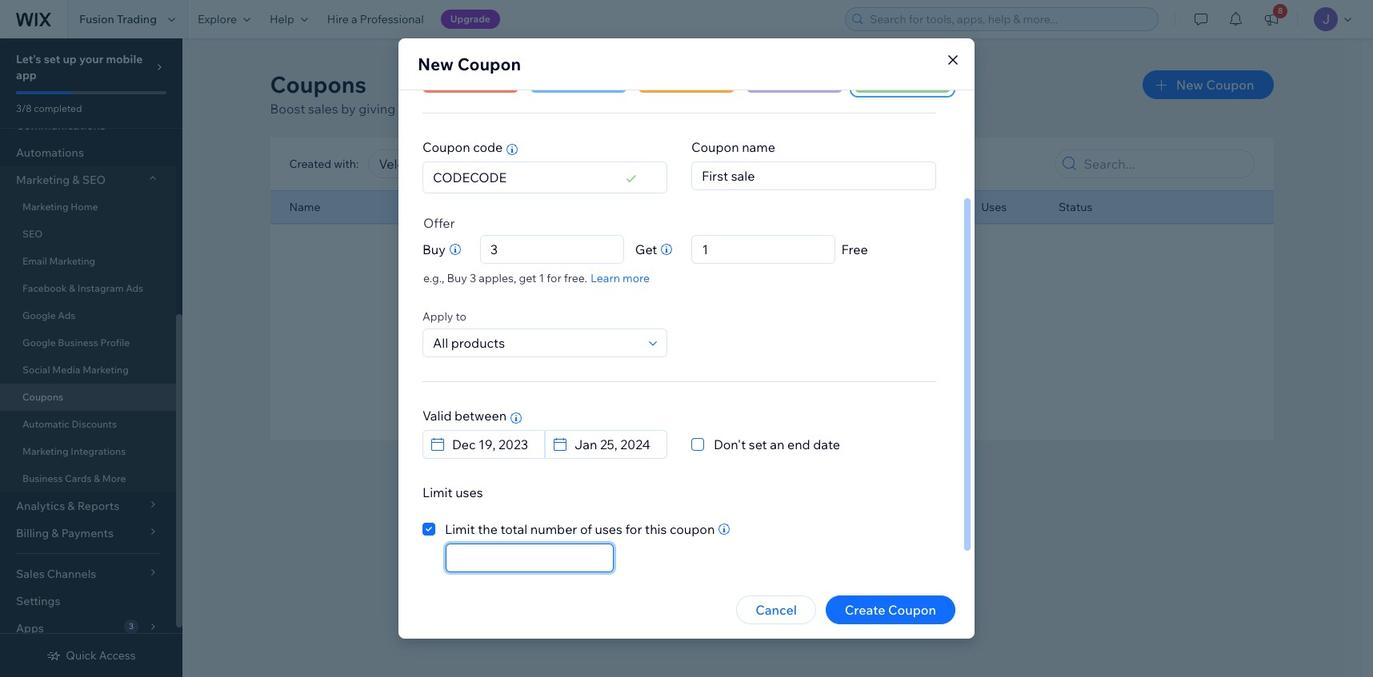 Task type: vqa. For each thing, say whether or not it's contained in the screenshot.
'61'
no



Task type: describe. For each thing, give the bounding box(es) containing it.
settings link
[[0, 588, 176, 616]]

offers
[[509, 101, 544, 117]]

marketing integrations link
[[0, 439, 176, 466]]

uses
[[981, 200, 1007, 215]]

automatic discounts
[[22, 419, 117, 431]]

Choose one field
[[428, 330, 644, 357]]

coupons boost sales by giving customers special offers and discounts. learn more about coupons
[[270, 70, 796, 117]]

coupon left code
[[423, 139, 470, 155]]

valid between
[[423, 408, 507, 424]]

limit for limit uses
[[423, 485, 453, 501]]

profile
[[100, 337, 130, 349]]

created with:
[[289, 157, 359, 171]]

instagram
[[78, 283, 124, 295]]

0 horizontal spatial more
[[623, 271, 650, 286]]

a
[[351, 12, 358, 26]]

marketing for home
[[22, 201, 69, 213]]

quick access button
[[47, 649, 136, 664]]

marketing home
[[22, 201, 98, 213]]

apples,
[[479, 271, 516, 286]]

google business profile
[[22, 337, 130, 349]]

discount
[[496, 200, 543, 215]]

seo inside 'link'
[[22, 228, 43, 240]]

coupons link
[[0, 384, 176, 411]]

business inside business cards & more link
[[22, 473, 63, 485]]

by
[[341, 101, 356, 117]]

automatic
[[22, 419, 70, 431]]

business cards & more link
[[0, 466, 176, 493]]

app
[[16, 68, 37, 82]]

total
[[501, 522, 528, 538]]

explore
[[198, 12, 237, 26]]

3/8 completed
[[16, 102, 82, 114]]

set for let's
[[44, 52, 60, 66]]

new inside button
[[1177, 77, 1204, 93]]

trading
[[117, 12, 157, 26]]

fusion
[[79, 12, 114, 26]]

0 horizontal spatial uses
[[456, 485, 483, 501]]

1
[[539, 271, 544, 286]]

let's set up your mobile app
[[16, 52, 143, 82]]

facebook & instagram ads link
[[0, 275, 176, 303]]

name
[[289, 200, 321, 215]]

this
[[645, 522, 667, 538]]

google ads
[[22, 310, 75, 322]]

email
[[22, 255, 47, 267]]

e.g., Summer sale field
[[697, 162, 931, 190]]

coupon name
[[692, 139, 776, 155]]

google business profile link
[[0, 330, 176, 357]]

created
[[289, 157, 331, 171]]

sidebar element
[[0, 0, 182, 678]]

upgrade button
[[441, 10, 500, 29]]

coupons for coupons boost sales by giving customers special offers and discounts. learn more about coupons
[[270, 70, 367, 98]]

marketing & seo button
[[0, 166, 176, 194]]

seo link
[[0, 221, 176, 248]]

name
[[742, 139, 776, 155]]

boost
[[270, 101, 305, 117]]

3
[[470, 271, 476, 286]]

coupon down 8 button
[[1207, 77, 1255, 93]]

seo inside popup button
[[82, 173, 106, 187]]

between
[[455, 408, 507, 424]]

hire
[[327, 12, 349, 26]]

learn inside "coupons boost sales by giving customers special offers and discounts. learn more about coupons"
[[636, 101, 670, 117]]

let's
[[16, 52, 41, 66]]

upgrade
[[450, 13, 491, 25]]

get
[[519, 271, 537, 286]]

marketing for &
[[16, 173, 70, 187]]

access
[[99, 649, 136, 664]]

Buy field
[[486, 236, 619, 263]]

facebook
[[22, 283, 67, 295]]

giving
[[359, 101, 396, 117]]

marketing up facebook & instagram ads
[[49, 255, 95, 267]]

offer
[[423, 215, 455, 231]]

automations
[[16, 146, 84, 160]]

e.g.,
[[423, 271, 445, 286]]

marketing for integrations
[[22, 446, 69, 458]]

& for marketing
[[72, 173, 80, 187]]

status:
[[602, 157, 639, 171]]

settings
[[16, 595, 60, 609]]

apply to
[[423, 310, 467, 324]]

more
[[102, 473, 126, 485]]

an
[[770, 437, 785, 453]]

facebook & instagram ads
[[22, 283, 143, 295]]

hire a professional
[[327, 12, 424, 26]]

limit the total number of uses for this coupon
[[445, 522, 715, 538]]

get
[[635, 242, 657, 258]]

automations link
[[0, 139, 176, 166]]

don't
[[714, 437, 746, 453]]



Task type: locate. For each thing, give the bounding box(es) containing it.
1 horizontal spatial more
[[673, 101, 704, 117]]

cancel button
[[737, 596, 816, 625]]

Search for tools, apps, help & more... field
[[865, 8, 1153, 30]]

0 horizontal spatial set
[[44, 52, 60, 66]]

coupon up special
[[458, 54, 521, 74]]

set left up
[[44, 52, 60, 66]]

google ads link
[[0, 303, 176, 330]]

1 vertical spatial uses
[[595, 522, 623, 538]]

for inside option
[[626, 522, 642, 538]]

for left 'this'
[[626, 522, 642, 538]]

coupons inside "coupons boost sales by giving customers special offers and discounts. learn more about coupons"
[[270, 70, 367, 98]]

& right facebook
[[69, 283, 75, 295]]

1 vertical spatial &
[[69, 283, 75, 295]]

limit inside option
[[445, 522, 475, 538]]

code
[[473, 139, 503, 155]]

social
[[22, 364, 50, 376]]

1 vertical spatial google
[[22, 337, 56, 349]]

1 vertical spatial business
[[22, 473, 63, 485]]

1 vertical spatial learn
[[591, 271, 620, 286]]

for for free.
[[547, 271, 562, 286]]

google
[[22, 310, 56, 322], [22, 337, 56, 349]]

valid
[[423, 408, 452, 424]]

marketing down "marketing & seo" on the left
[[22, 201, 69, 213]]

& inside popup button
[[72, 173, 80, 187]]

coupons inside sidebar element
[[22, 391, 63, 403]]

coupons
[[745, 101, 796, 117]]

marketing inside popup button
[[16, 173, 70, 187]]

business up social media marketing
[[58, 337, 98, 349]]

set
[[44, 52, 60, 66], [749, 437, 767, 453]]

Don't set an end date checkbox
[[692, 435, 840, 455]]

& up home
[[72, 173, 80, 187]]

Limit the total number of uses for this coupon checkbox
[[423, 520, 715, 539]]

don't set an end date
[[714, 437, 840, 453]]

coupons
[[270, 70, 367, 98], [22, 391, 63, 403]]

social media marketing
[[22, 364, 129, 376]]

business inside google business profile link
[[58, 337, 98, 349]]

e.g., buy 3 apples, get 1 for free. learn more
[[423, 271, 650, 286]]

0 vertical spatial for
[[547, 271, 562, 286]]

create coupon
[[845, 603, 936, 619]]

automatic discounts link
[[0, 411, 176, 439]]

of
[[580, 522, 592, 538]]

google for google business profile
[[22, 337, 56, 349]]

google for google ads
[[22, 310, 56, 322]]

2 google from the top
[[22, 337, 56, 349]]

1 horizontal spatial learn
[[636, 101, 670, 117]]

marketing integrations
[[22, 446, 126, 458]]

free
[[842, 242, 868, 258]]

learn more link
[[591, 271, 650, 286]]

completed
[[34, 102, 82, 114]]

sales
[[308, 101, 338, 117]]

limit down valid
[[423, 485, 453, 501]]

& left more
[[94, 473, 100, 485]]

0 vertical spatial business
[[58, 337, 98, 349]]

1 horizontal spatial for
[[626, 522, 642, 538]]

1 vertical spatial ads
[[58, 310, 75, 322]]

1 vertical spatial for
[[626, 522, 642, 538]]

status
[[1059, 200, 1093, 215]]

1 google from the top
[[22, 310, 56, 322]]

0 horizontal spatial learn
[[591, 271, 620, 286]]

0 vertical spatial new coupon
[[418, 54, 521, 74]]

more left about
[[673, 101, 704, 117]]

quick access
[[66, 649, 136, 664]]

0 vertical spatial buy
[[423, 242, 446, 258]]

google down facebook
[[22, 310, 56, 322]]

marketing down profile at the left of page
[[83, 364, 129, 376]]

1 vertical spatial coupons
[[22, 391, 63, 403]]

home
[[71, 201, 98, 213]]

1 horizontal spatial new
[[1177, 77, 1204, 93]]

marketing home link
[[0, 194, 176, 221]]

seo down automations link
[[82, 173, 106, 187]]

ads up google business profile
[[58, 310, 75, 322]]

and
[[547, 101, 569, 117]]

0 vertical spatial seo
[[82, 173, 106, 187]]

uses inside option
[[595, 522, 623, 538]]

new coupon inside new coupon button
[[1177, 77, 1255, 93]]

1 vertical spatial new
[[1177, 77, 1204, 93]]

buy down offer
[[423, 242, 446, 258]]

your
[[79, 52, 103, 66]]

marketing down automatic
[[22, 446, 69, 458]]

set inside let's set up your mobile app
[[44, 52, 60, 66]]

0 vertical spatial learn
[[636, 101, 670, 117]]

buy left '3'
[[447, 271, 467, 286]]

0 horizontal spatial for
[[547, 271, 562, 286]]

0 horizontal spatial ads
[[58, 310, 75, 322]]

1 vertical spatial buy
[[447, 271, 467, 286]]

email marketing
[[22, 255, 95, 267]]

professional
[[360, 12, 424, 26]]

create coupon button
[[826, 596, 956, 625]]

quick
[[66, 649, 97, 664]]

cancel
[[756, 603, 797, 619]]

fusion trading
[[79, 12, 157, 26]]

0 horizontal spatial buy
[[423, 242, 446, 258]]

customers
[[399, 101, 462, 117]]

marketing
[[16, 173, 70, 187], [22, 201, 69, 213], [49, 255, 95, 267], [83, 364, 129, 376], [22, 446, 69, 458]]

learn more about coupons link
[[636, 101, 796, 117]]

0 horizontal spatial new
[[418, 54, 454, 74]]

0 horizontal spatial seo
[[22, 228, 43, 240]]

0 horizontal spatial new coupon
[[418, 54, 521, 74]]

create
[[845, 603, 886, 619]]

apply
[[423, 310, 453, 324]]

google up social
[[22, 337, 56, 349]]

help button
[[260, 0, 318, 38]]

ads
[[126, 283, 143, 295], [58, 310, 75, 322]]

seo up email
[[22, 228, 43, 240]]

1 horizontal spatial uses
[[595, 522, 623, 538]]

2 vertical spatial &
[[94, 473, 100, 485]]

Search... field
[[1079, 150, 1249, 178]]

0 vertical spatial ads
[[126, 283, 143, 295]]

0 vertical spatial more
[[673, 101, 704, 117]]

set for don't
[[749, 437, 767, 453]]

learn right free. in the left of the page
[[591, 271, 620, 286]]

None field
[[374, 150, 567, 178], [654, 150, 763, 178], [697, 236, 830, 263], [447, 431, 539, 459], [570, 431, 662, 459], [451, 545, 608, 572], [374, 150, 567, 178], [654, 150, 763, 178], [697, 236, 830, 263], [447, 431, 539, 459], [570, 431, 662, 459], [451, 545, 608, 572]]

1 horizontal spatial seo
[[82, 173, 106, 187]]

buy
[[423, 242, 446, 258], [447, 271, 467, 286]]

more
[[673, 101, 704, 117], [623, 271, 650, 286]]

with:
[[334, 157, 359, 171]]

1 vertical spatial new coupon
[[1177, 77, 1255, 93]]

more down get
[[623, 271, 650, 286]]

cards
[[65, 473, 92, 485]]

to
[[456, 310, 467, 324]]

learn right discounts.
[[636, 101, 670, 117]]

1 horizontal spatial ads
[[126, 283, 143, 295]]

3/8
[[16, 102, 32, 114]]

free.
[[564, 271, 588, 286]]

new coupon
[[418, 54, 521, 74], [1177, 77, 1255, 93]]

coupons up sales
[[270, 70, 367, 98]]

limit left the
[[445, 522, 475, 538]]

e.g., SUMMERSALE20 field
[[428, 162, 622, 193]]

0 vertical spatial limit
[[423, 485, 453, 501]]

new coupon button
[[1143, 70, 1274, 99]]

0 vertical spatial new
[[418, 54, 454, 74]]

about
[[707, 101, 742, 117]]

1 vertical spatial set
[[749, 437, 767, 453]]

set inside checkbox
[[749, 437, 767, 453]]

uses up the
[[456, 485, 483, 501]]

for right "1"
[[547, 271, 562, 286]]

seo
[[82, 173, 106, 187], [22, 228, 43, 240]]

1 horizontal spatial coupons
[[270, 70, 367, 98]]

coupons up automatic
[[22, 391, 63, 403]]

social media marketing link
[[0, 357, 176, 384]]

business cards & more
[[22, 473, 126, 485]]

0 vertical spatial uses
[[456, 485, 483, 501]]

0 vertical spatial coupons
[[270, 70, 367, 98]]

number
[[531, 522, 577, 538]]

coupon down learn more about coupons link
[[692, 139, 739, 155]]

media
[[52, 364, 80, 376]]

uses
[[456, 485, 483, 501], [595, 522, 623, 538]]

8 button
[[1254, 0, 1289, 38]]

1 vertical spatial limit
[[445, 522, 475, 538]]

for
[[547, 271, 562, 286], [626, 522, 642, 538]]

set left an
[[749, 437, 767, 453]]

learn
[[636, 101, 670, 117], [591, 271, 620, 286]]

1 horizontal spatial set
[[749, 437, 767, 453]]

& for facebook
[[69, 283, 75, 295]]

end
[[788, 437, 811, 453]]

1 vertical spatial seo
[[22, 228, 43, 240]]

0 horizontal spatial coupons
[[22, 391, 63, 403]]

limit
[[423, 485, 453, 501], [445, 522, 475, 538]]

8
[[1278, 6, 1283, 16]]

1 horizontal spatial new coupon
[[1177, 77, 1255, 93]]

coupons for coupons
[[22, 391, 63, 403]]

1 vertical spatial more
[[623, 271, 650, 286]]

0 vertical spatial google
[[22, 310, 56, 322]]

0 vertical spatial &
[[72, 173, 80, 187]]

ads right instagram
[[126, 283, 143, 295]]

limit for limit the total number of uses for this coupon
[[445, 522, 475, 538]]

1 horizontal spatial buy
[[447, 271, 467, 286]]

0 vertical spatial set
[[44, 52, 60, 66]]

limit uses
[[423, 485, 483, 501]]

marketing down automations
[[16, 173, 70, 187]]

coupon right "create"
[[888, 603, 936, 619]]

business left cards
[[22, 473, 63, 485]]

for for this
[[626, 522, 642, 538]]

uses right of
[[595, 522, 623, 538]]

special
[[464, 101, 506, 117]]

more inside "coupons boost sales by giving customers special offers and discounts. learn more about coupons"
[[673, 101, 704, 117]]

marketing & seo
[[16, 173, 106, 187]]



